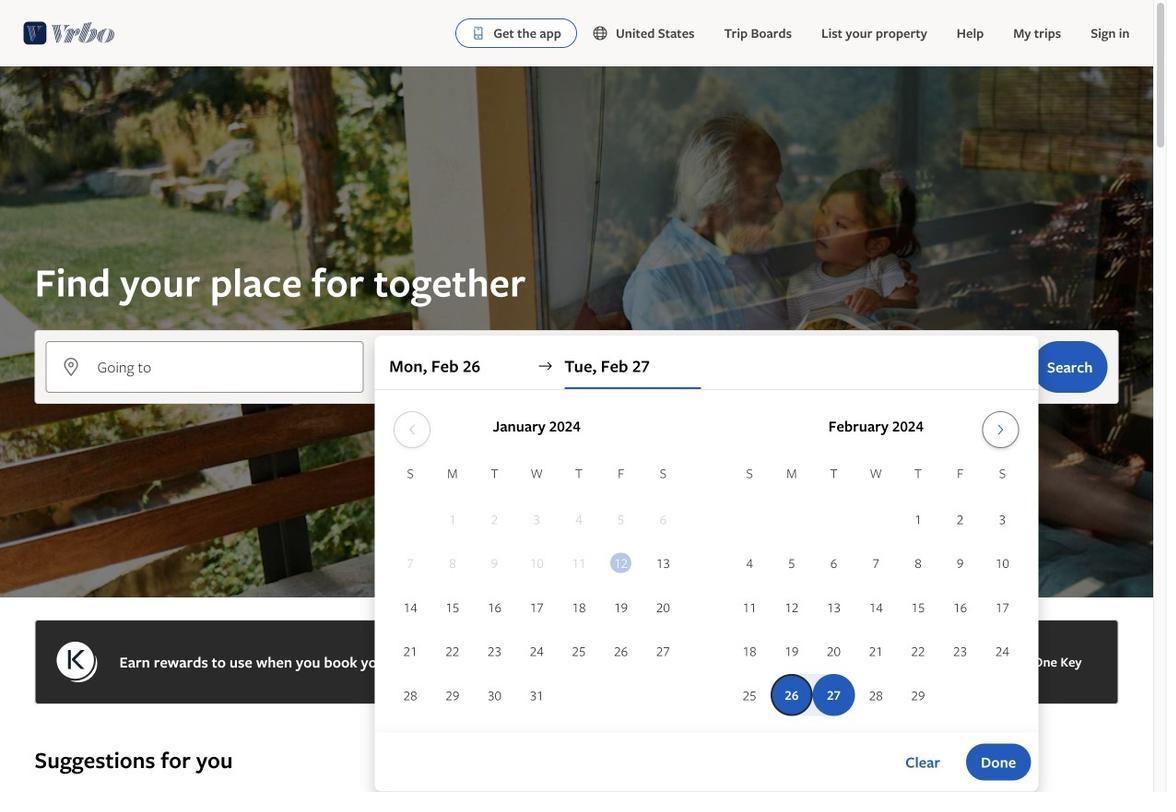 Task type: describe. For each thing, give the bounding box(es) containing it.
small image
[[592, 25, 616, 42]]

february 2024 element
[[729, 463, 1024, 718]]

previous month image
[[401, 422, 423, 437]]

january 2024 element
[[390, 463, 685, 718]]

directional image
[[537, 358, 554, 375]]

vrbo logo image
[[24, 18, 115, 48]]

recently viewed region
[[24, 716, 1130, 745]]

application inside the wizard region
[[390, 404, 1024, 718]]



Task type: locate. For each thing, give the bounding box(es) containing it.
today element
[[611, 553, 632, 573]]

main content
[[0, 66, 1154, 792]]

download the app button image
[[472, 26, 486, 41]]

next month image
[[990, 422, 1013, 437]]

application
[[390, 404, 1024, 718]]

wizard region
[[0, 66, 1154, 792]]



